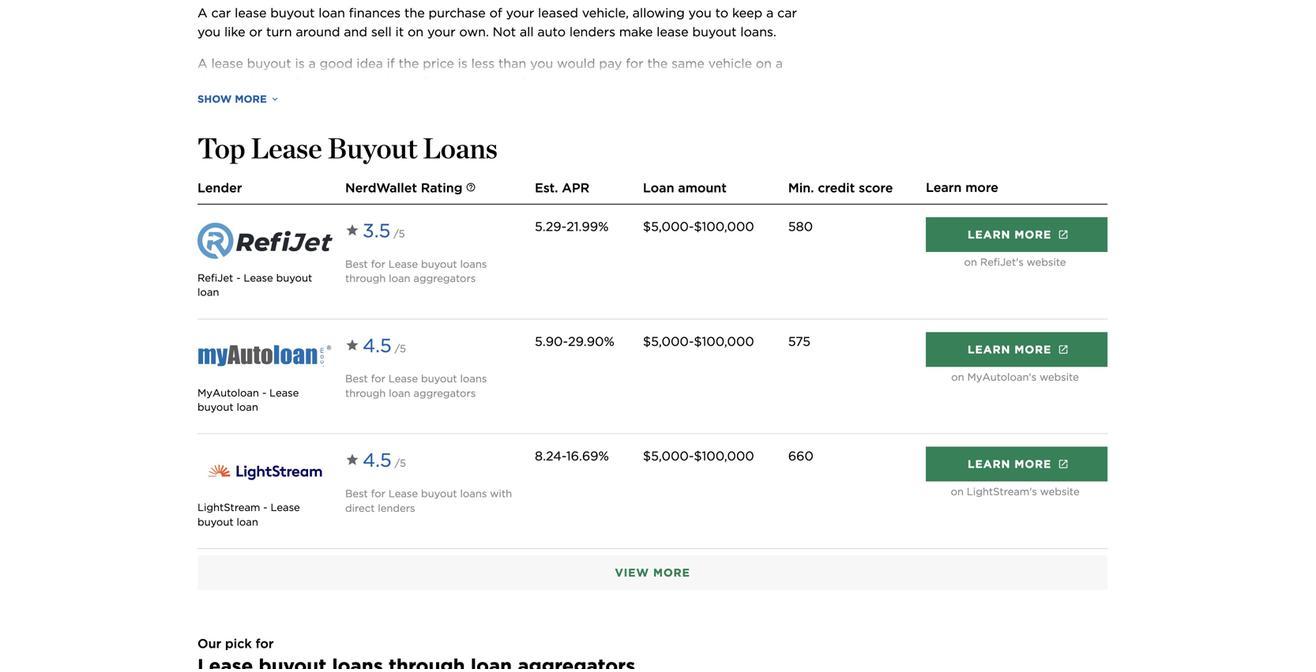 Task type: describe. For each thing, give the bounding box(es) containing it.
lightstream - lease buyout loan
[[198, 502, 300, 528]]

/5 for 5.29-21.99%
[[394, 228, 405, 240]]

min.
[[788, 180, 814, 196]]

5.29-21.99%
[[535, 219, 609, 234]]

loan for a car lease buyout loan finances the purchase of your leased vehicle, allowing you to keep a car you like or turn around and sell it on your own. not all auto lenders make lease buyout loans.
[[319, 5, 345, 21]]

nerdwallet rating button
[[345, 179, 476, 198]]

4.5 link for 8.24-16.69%
[[345, 447, 395, 474]]

rated 4.5 out of 5 stars element for 5.90-
[[345, 332, 522, 359]]

on inside a car lease buyout loan finances the purchase of your leased vehicle, allowing you to keep a car you like or turn around and sell it on your own. not all auto lenders make lease buyout loans.
[[408, 24, 424, 40]]

lightstream image
[[198, 447, 333, 494]]

29.90%
[[568, 334, 615, 349]]

- for 5.29-21.99%
[[236, 272, 241, 284]]

lightstream's
[[967, 486, 1037, 498]]

direct
[[345, 502, 375, 514]]

4.5 for 5.90-29.90%
[[363, 334, 392, 357]]

refijet
[[198, 272, 233, 284]]

of
[[490, 5, 502, 21]]

on myautoloan's website
[[952, 371, 1079, 383]]

rated 4.5 out of 5 stars element for 8.24-
[[345, 447, 522, 474]]

learn right "score"
[[926, 180, 962, 195]]

- for 8.24-16.69%
[[263, 502, 268, 514]]

a
[[198, 5, 208, 21]]

more
[[235, 93, 267, 105]]

more inside button
[[653, 566, 690, 580]]

rating
[[421, 180, 463, 196]]

like
[[224, 24, 245, 40]]

finances
[[349, 5, 401, 21]]

loan
[[643, 180, 674, 196]]

5.90-29.90%
[[535, 334, 615, 349]]

16.69%
[[567, 449, 609, 464]]

our
[[198, 636, 221, 652]]

allowing
[[633, 5, 685, 21]]

learn for 575
[[968, 343, 1011, 356]]

loan amount button
[[643, 179, 727, 198]]

make
[[619, 24, 653, 40]]

buyout inside myautoloan - lease buyout loan
[[198, 401, 234, 413]]

website for 575
[[1040, 371, 1079, 383]]

$5,000- for 16.69%
[[643, 449, 694, 464]]

for for 5.29-
[[371, 258, 386, 270]]

loans.
[[741, 24, 777, 40]]

aggregators for 3.5
[[414, 272, 476, 284]]

own.
[[459, 24, 489, 40]]

best for lease buyout loans with direct lenders
[[345, 488, 512, 514]]

more for 575
[[1015, 343, 1052, 356]]

a car lease buyout loan finances the purchase of your leased vehicle, allowing you to keep a car you like or turn around and sell it on your own. not all auto lenders make lease buyout loans.
[[198, 5, 797, 40]]

buyout inside lightstream - lease buyout loan
[[198, 516, 234, 528]]

more up the "refijet's"
[[966, 180, 999, 195]]

loan amount
[[643, 180, 727, 196]]

4.5 for 8.24-16.69%
[[363, 449, 392, 472]]

leased
[[538, 5, 578, 21]]

learn more link for 575
[[926, 332, 1108, 367]]

575
[[788, 334, 811, 349]]

$5,000- for 21.99%
[[643, 219, 694, 234]]

all
[[520, 24, 534, 40]]

through for 4.5
[[345, 387, 386, 399]]

myautoloan
[[198, 387, 259, 399]]

min. credit score button
[[788, 179, 893, 198]]

on lightstream's website
[[951, 486, 1080, 498]]

view more button
[[198, 556, 1108, 590]]

score
[[859, 180, 893, 196]]

5.90-
[[535, 334, 568, 349]]

lease inside myautoloan - lease buyout loan
[[269, 387, 299, 399]]

3.5 link
[[345, 217, 394, 244]]

show more
[[198, 93, 267, 105]]

view more
[[615, 566, 690, 580]]

est. apr
[[535, 180, 590, 196]]

aggregators for 4.5
[[414, 387, 476, 399]]

or
[[249, 24, 262, 40]]

sell
[[371, 24, 392, 40]]

1 vertical spatial you
[[198, 24, 221, 40]]

$5,000-$100,000 for 5.29-21.99%
[[643, 219, 754, 234]]

buyout inside refijet - lease buyout loan
[[276, 272, 312, 284]]

the
[[405, 5, 425, 21]]

myautoloan - lease buyout loan
[[198, 387, 299, 413]]

lender button
[[198, 179, 242, 198]]

learn more for 575
[[968, 343, 1052, 356]]

lease inside refijet - lease buyout loan
[[244, 272, 273, 284]]

$5,000- for 29.90%
[[643, 334, 694, 349]]

est.
[[535, 180, 558, 196]]

lenders inside a car lease buyout loan finances the purchase of your leased vehicle, allowing you to keep a car you like or turn around and sell it on your own. not all auto lenders make lease buyout loans.
[[570, 24, 616, 40]]

view
[[615, 566, 649, 580]]

5.29-
[[535, 219, 567, 234]]

learn for 580
[[968, 228, 1011, 241]]

around
[[296, 24, 340, 40]]

on for 575
[[952, 371, 965, 383]]

/5 for 5.90-29.90%
[[395, 342, 406, 355]]

top lease buyout loans
[[198, 131, 498, 165]]

min. credit score
[[788, 180, 893, 196]]

more for 580
[[1015, 228, 1052, 241]]

learn more button for 575
[[926, 332, 1108, 367]]

myautoloan's
[[968, 371, 1037, 383]]

1 horizontal spatial you
[[689, 5, 712, 21]]

it
[[396, 24, 404, 40]]

for for 8.24-
[[371, 488, 386, 500]]

website for 660
[[1040, 486, 1080, 498]]

and
[[344, 24, 367, 40]]

learn more link for 660
[[926, 447, 1108, 482]]

apr
[[562, 180, 590, 196]]

learn more button for 660
[[926, 447, 1108, 482]]



Task type: locate. For each thing, give the bounding box(es) containing it.
on for 660
[[951, 486, 964, 498]]

0 vertical spatial lenders
[[570, 24, 616, 40]]

1 4.5 from the top
[[363, 334, 392, 357]]

1 horizontal spatial lease
[[657, 24, 689, 40]]

2 vertical spatial learn more link
[[926, 447, 1108, 482]]

learn more
[[926, 180, 999, 195], [968, 228, 1052, 241], [968, 343, 1052, 356], [968, 458, 1052, 471]]

you left the "to"
[[689, 5, 712, 21]]

3 $100,000 from the top
[[694, 449, 754, 464]]

1 vertical spatial your
[[427, 24, 456, 40]]

3.5
[[363, 219, 391, 242]]

learn more link up on refijet's website at right
[[926, 217, 1108, 252]]

your up all
[[506, 5, 534, 21]]

$100,000 left '660'
[[694, 449, 754, 464]]

1 learn more link from the top
[[926, 217, 1108, 252]]

1 car from the left
[[211, 5, 231, 21]]

2 $5,000-$100,000 from the top
[[643, 334, 754, 349]]

8.24-16.69%
[[535, 449, 609, 464]]

1 vertical spatial website
[[1040, 371, 1079, 383]]

lease inside lightstream - lease buyout loan
[[271, 502, 300, 514]]

learn for 660
[[968, 458, 1011, 471]]

2 4.5 from the top
[[363, 449, 392, 472]]

best inside best for lease buyout loans with direct lenders
[[345, 488, 368, 500]]

a car lease buyout loan finances the purchase of your leased vehicle, allowing you to keep a car you like or turn around and sell it on your own. not all auto lenders make lease buyout loans. button
[[198, 4, 804, 79]]

learn more button for 580
[[926, 217, 1108, 252]]

0 vertical spatial through
[[345, 272, 386, 284]]

turn
[[266, 24, 292, 40]]

you down a
[[198, 24, 221, 40]]

more up on myautoloan's website
[[1015, 343, 1052, 356]]

refijet's
[[981, 256, 1024, 268]]

show
[[198, 93, 232, 105]]

lease up or
[[235, 5, 267, 21]]

2 through from the top
[[345, 387, 386, 399]]

0 vertical spatial -
[[236, 272, 241, 284]]

$100,000 for 660
[[694, 449, 754, 464]]

keep
[[732, 5, 763, 21]]

you
[[689, 5, 712, 21], [198, 24, 221, 40]]

to
[[716, 5, 729, 21]]

580
[[788, 219, 813, 234]]

1 through from the top
[[345, 272, 386, 284]]

3 $5,000-$100,000 from the top
[[643, 449, 754, 464]]

0 vertical spatial 4.5 link
[[345, 332, 395, 359]]

2 vertical spatial /5
[[395, 457, 406, 470]]

2 best for lease buyout loans through loan aggregators from the top
[[345, 373, 487, 399]]

on left lightstream's
[[951, 486, 964, 498]]

0 vertical spatial $5,000-$100,000
[[643, 219, 754, 234]]

through for 3.5
[[345, 272, 386, 284]]

2 aggregators from the top
[[414, 387, 476, 399]]

credit
[[818, 180, 855, 196]]

lender
[[198, 180, 242, 196]]

more for 660
[[1015, 458, 1052, 471]]

0 vertical spatial $100,000
[[694, 219, 754, 234]]

- right refijet
[[236, 272, 241, 284]]

loan inside lightstream - lease buyout loan
[[237, 516, 258, 528]]

for for 5.90-
[[371, 373, 386, 385]]

4.5 link
[[345, 332, 395, 359], [345, 447, 395, 474]]

est. apr button
[[535, 179, 590, 198]]

website for 580
[[1027, 256, 1066, 268]]

learn more link for 580
[[926, 217, 1108, 252]]

2 $100,000 from the top
[[694, 334, 754, 349]]

website right the "refijet's"
[[1027, 256, 1066, 268]]

1 $5,000-$100,000 from the top
[[643, 219, 754, 234]]

myautoloan image
[[198, 332, 333, 380]]

purchase
[[429, 5, 486, 21]]

2 vertical spatial website
[[1040, 486, 1080, 498]]

buyout
[[327, 131, 417, 165]]

our pick for
[[198, 636, 274, 652]]

$5,000-$100,000 for 8.24-16.69%
[[643, 449, 754, 464]]

3 loans from the top
[[460, 488, 487, 500]]

learn more button up on lightstream's website
[[926, 447, 1108, 482]]

best
[[345, 258, 368, 270], [345, 373, 368, 385], [345, 488, 368, 500]]

auto
[[538, 24, 566, 40]]

best for lease buyout loans through loan aggregators for 4.5
[[345, 373, 487, 399]]

$100,000 left 575
[[694, 334, 754, 349]]

1 rated 4.5 out of 5 stars element from the top
[[345, 332, 522, 359]]

lenders
[[570, 24, 616, 40], [378, 502, 415, 514]]

learn more button up on myautoloan's website
[[926, 332, 1108, 367]]

loans
[[423, 131, 498, 165]]

for inside best for lease buyout loans with direct lenders
[[371, 488, 386, 500]]

learn more button
[[926, 217, 1108, 252], [926, 332, 1108, 367], [926, 447, 1108, 482]]

1 horizontal spatial your
[[506, 5, 534, 21]]

on left the "refijet's"
[[964, 256, 977, 268]]

1 vertical spatial learn more link
[[926, 332, 1108, 367]]

loans
[[460, 258, 487, 270], [460, 373, 487, 385], [460, 488, 487, 500]]

vehicle,
[[582, 5, 629, 21]]

learn up lightstream's
[[968, 458, 1011, 471]]

your down purchase
[[427, 24, 456, 40]]

3 learn more button from the top
[[926, 447, 1108, 482]]

loan
[[319, 5, 345, 21], [389, 272, 411, 284], [198, 286, 219, 298], [389, 387, 411, 399], [237, 401, 258, 413], [237, 516, 258, 528]]

0 vertical spatial website
[[1027, 256, 1066, 268]]

buyout inside best for lease buyout loans with direct lenders
[[421, 488, 457, 500]]

lightstream
[[198, 502, 260, 514]]

1 vertical spatial $5,000-$100,000
[[643, 334, 754, 349]]

loan for lightstream - lease buyout loan
[[237, 516, 258, 528]]

$5,000-$100,000
[[643, 219, 754, 234], [643, 334, 754, 349], [643, 449, 754, 464]]

nerdwallet rating image
[[466, 182, 476, 193]]

0 vertical spatial best for lease buyout loans through loan aggregators
[[345, 258, 487, 284]]

learn more link
[[926, 217, 1108, 252], [926, 332, 1108, 367], [926, 447, 1108, 482]]

lease
[[251, 131, 322, 165], [389, 258, 418, 270], [244, 272, 273, 284], [389, 373, 418, 385], [269, 387, 299, 399], [389, 488, 418, 500], [271, 502, 300, 514]]

learn up myautoloan's
[[968, 343, 1011, 356]]

lenders down vehicle,
[[570, 24, 616, 40]]

/5 for 8.24-16.69%
[[395, 457, 406, 470]]

more up on refijet's website at right
[[1015, 228, 1052, 241]]

0 vertical spatial $5,000-
[[643, 219, 694, 234]]

1 vertical spatial 4.5 link
[[345, 447, 395, 474]]

1 loans from the top
[[460, 258, 487, 270]]

more right view
[[653, 566, 690, 580]]

- inside lightstream - lease buyout loan
[[263, 502, 268, 514]]

on for 580
[[964, 256, 977, 268]]

through
[[345, 272, 386, 284], [345, 387, 386, 399]]

loan inside a car lease buyout loan finances the purchase of your leased vehicle, allowing you to keep a car you like or turn around and sell it on your own. not all auto lenders make lease buyout loans.
[[319, 5, 345, 21]]

0 vertical spatial lease
[[235, 5, 267, 21]]

0 horizontal spatial lenders
[[378, 502, 415, 514]]

2 vertical spatial -
[[263, 502, 268, 514]]

- inside myautoloan - lease buyout loan
[[262, 387, 266, 399]]

loan for refijet - lease buyout loan
[[198, 286, 219, 298]]

0 vertical spatial aggregators
[[414, 272, 476, 284]]

amount
[[678, 180, 727, 196]]

1 vertical spatial aggregators
[[414, 387, 476, 399]]

lease inside best for lease buyout loans with direct lenders
[[389, 488, 418, 500]]

1 $100,000 from the top
[[694, 219, 754, 234]]

1 horizontal spatial lenders
[[570, 24, 616, 40]]

2 car from the left
[[778, 5, 797, 21]]

best for 5.29-21.99%
[[345, 258, 368, 270]]

0 horizontal spatial lease
[[235, 5, 267, 21]]

website
[[1027, 256, 1066, 268], [1040, 371, 1079, 383], [1040, 486, 1080, 498]]

1 4.5 link from the top
[[345, 332, 395, 359]]

1 vertical spatial learn more button
[[926, 332, 1108, 367]]

0 vertical spatial 4.5
[[363, 334, 392, 357]]

2 vertical spatial $100,000
[[694, 449, 754, 464]]

/5 inside rated 3.5 out of 5 stars element
[[394, 228, 405, 240]]

learn more for 580
[[968, 228, 1052, 241]]

21.99%
[[567, 219, 609, 234]]

1 vertical spatial through
[[345, 387, 386, 399]]

more up on lightstream's website
[[1015, 458, 1052, 471]]

rated 4.5 out of 5 stars element
[[345, 332, 522, 359], [345, 447, 522, 474]]

$5,000-
[[643, 219, 694, 234], [643, 334, 694, 349], [643, 449, 694, 464]]

3 $5,000- from the top
[[643, 449, 694, 464]]

1 $5,000- from the top
[[643, 219, 694, 234]]

1 aggregators from the top
[[414, 272, 476, 284]]

2 vertical spatial learn more button
[[926, 447, 1108, 482]]

on
[[408, 24, 424, 40], [964, 256, 977, 268], [952, 371, 965, 383], [951, 486, 964, 498]]

1 vertical spatial lease
[[657, 24, 689, 40]]

best for 8.24-16.69%
[[345, 488, 368, 500]]

0 vertical spatial learn more button
[[926, 217, 1108, 252]]

0 horizontal spatial your
[[427, 24, 456, 40]]

lenders inside best for lease buyout loans with direct lenders
[[378, 502, 415, 514]]

rated 3.5 out of 5 stars element
[[345, 217, 522, 244]]

3 learn more link from the top
[[926, 447, 1108, 482]]

2 vertical spatial best
[[345, 488, 368, 500]]

2 rated 4.5 out of 5 stars element from the top
[[345, 447, 522, 474]]

best for 5.90-29.90%
[[345, 373, 368, 385]]

1 best for lease buyout loans through loan aggregators from the top
[[345, 258, 487, 284]]

learn more link up on lightstream's website
[[926, 447, 1108, 482]]

2 vertical spatial $5,000-
[[643, 449, 694, 464]]

0 vertical spatial you
[[689, 5, 712, 21]]

0 vertical spatial rated 4.5 out of 5 stars element
[[345, 332, 522, 359]]

buyout
[[270, 5, 315, 21], [693, 24, 737, 40], [421, 258, 457, 270], [276, 272, 312, 284], [421, 373, 457, 385], [198, 401, 234, 413], [421, 488, 457, 500], [198, 516, 234, 528]]

nerdwallet rating
[[345, 180, 463, 196]]

1 learn more button from the top
[[926, 217, 1108, 252]]

top
[[198, 131, 245, 165]]

$100,000 for 580
[[694, 219, 754, 234]]

0 vertical spatial learn more link
[[926, 217, 1108, 252]]

1 vertical spatial 4.5
[[363, 449, 392, 472]]

learn up the "refijet's"
[[968, 228, 1011, 241]]

/5
[[394, 228, 405, 240], [395, 342, 406, 355], [395, 457, 406, 470]]

refijet - lease buyout loan
[[198, 272, 312, 298]]

$100,000 down 'amount'
[[694, 219, 754, 234]]

loans for 5.90-
[[460, 373, 487, 385]]

1 vertical spatial /5
[[395, 342, 406, 355]]

8.24-
[[535, 449, 567, 464]]

2 vertical spatial loans
[[460, 488, 487, 500]]

2 loans from the top
[[460, 373, 487, 385]]

nerdwallet
[[345, 180, 417, 196]]

learn
[[926, 180, 962, 195], [968, 228, 1011, 241], [968, 343, 1011, 356], [968, 458, 1011, 471]]

pick
[[225, 636, 252, 652]]

1 vertical spatial lenders
[[378, 502, 415, 514]]

on left myautoloan's
[[952, 371, 965, 383]]

learn more link up on myautoloan's website
[[926, 332, 1108, 367]]

1 vertical spatial $100,000
[[694, 334, 754, 349]]

loans for 8.24-
[[460, 488, 487, 500]]

lease
[[235, 5, 267, 21], [657, 24, 689, 40]]

0 vertical spatial loans
[[460, 258, 487, 270]]

-
[[236, 272, 241, 284], [262, 387, 266, 399], [263, 502, 268, 514]]

website right lightstream's
[[1040, 486, 1080, 498]]

- inside refijet - lease buyout loan
[[236, 272, 241, 284]]

$100,000 for 575
[[694, 334, 754, 349]]

660
[[788, 449, 814, 464]]

1 best from the top
[[345, 258, 368, 270]]

aggregators
[[414, 272, 476, 284], [414, 387, 476, 399]]

lenders right direct
[[378, 502, 415, 514]]

4.5 link for 5.90-29.90%
[[345, 332, 395, 359]]

1 vertical spatial loans
[[460, 373, 487, 385]]

loans inside best for lease buyout loans with direct lenders
[[460, 488, 487, 500]]

learn more for 660
[[968, 458, 1052, 471]]

2 learn more button from the top
[[926, 332, 1108, 367]]

1 vertical spatial best
[[345, 373, 368, 385]]

- for 5.90-29.90%
[[262, 387, 266, 399]]

loans for 5.29-
[[460, 258, 487, 270]]

your
[[506, 5, 534, 21], [427, 24, 456, 40]]

0 horizontal spatial car
[[211, 5, 231, 21]]

0 horizontal spatial you
[[198, 24, 221, 40]]

2 learn more link from the top
[[926, 332, 1108, 367]]

0 vertical spatial your
[[506, 5, 534, 21]]

1 horizontal spatial car
[[778, 5, 797, 21]]

on right 'it'
[[408, 24, 424, 40]]

best for lease buyout loans through loan aggregators for 3.5
[[345, 258, 487, 284]]

$100,000
[[694, 219, 754, 234], [694, 334, 754, 349], [694, 449, 754, 464]]

2 best from the top
[[345, 373, 368, 385]]

0 vertical spatial best
[[345, 258, 368, 270]]

2 $5,000- from the top
[[643, 334, 694, 349]]

lease down allowing
[[657, 24, 689, 40]]

4.5
[[363, 334, 392, 357], [363, 449, 392, 472]]

loan inside refijet - lease buyout loan
[[198, 286, 219, 298]]

3 best from the top
[[345, 488, 368, 500]]

refijet image
[[198, 217, 333, 265]]

car
[[211, 5, 231, 21], [778, 5, 797, 21]]

- right 'lightstream'
[[263, 502, 268, 514]]

best for lease buyout loans through loan aggregators
[[345, 258, 487, 284], [345, 373, 487, 399]]

1 vertical spatial rated 4.5 out of 5 stars element
[[345, 447, 522, 474]]

$5,000-$100,000 for 5.90-29.90%
[[643, 334, 754, 349]]

show more button
[[198, 92, 280, 106]]

loan inside myautoloan - lease buyout loan
[[237, 401, 258, 413]]

a
[[766, 5, 774, 21]]

on refijet's website
[[964, 256, 1066, 268]]

- right myautoloan
[[262, 387, 266, 399]]

1 vertical spatial $5,000-
[[643, 334, 694, 349]]

2 vertical spatial $5,000-$100,000
[[643, 449, 754, 464]]

not
[[493, 24, 516, 40]]

1 vertical spatial best for lease buyout loans through loan aggregators
[[345, 373, 487, 399]]

learn more button up on refijet's website at right
[[926, 217, 1108, 252]]

website right myautoloan's
[[1040, 371, 1079, 383]]

0 vertical spatial /5
[[394, 228, 405, 240]]

with
[[490, 488, 512, 500]]

1 vertical spatial -
[[262, 387, 266, 399]]

loan for myautoloan - lease buyout loan
[[237, 401, 258, 413]]

2 4.5 link from the top
[[345, 447, 395, 474]]



Task type: vqa. For each thing, say whether or not it's contained in the screenshot.


